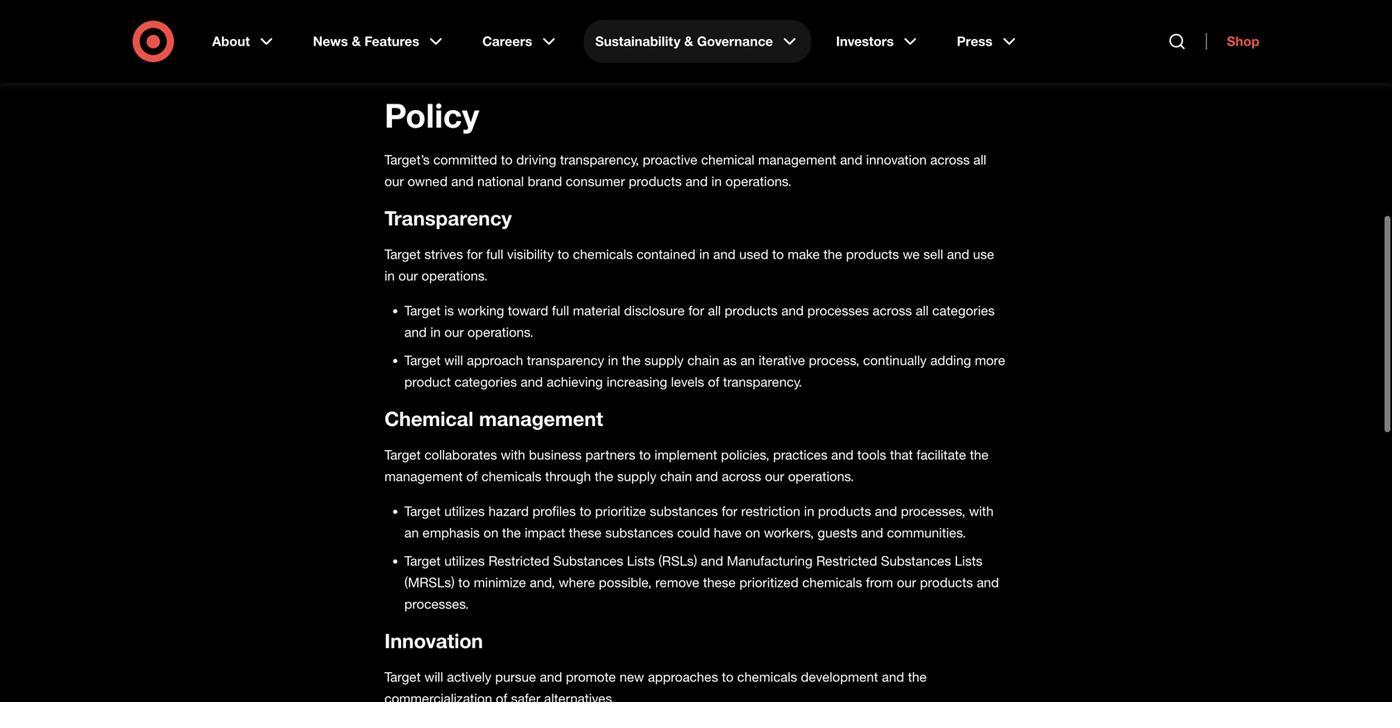 Task type: locate. For each thing, give the bounding box(es) containing it.
shop
[[1227, 33, 1260, 49]]

owned
[[408, 173, 448, 189]]

these down profiles on the bottom left of page
[[569, 525, 602, 541]]

0 vertical spatial chain
[[688, 352, 720, 368]]

working
[[458, 303, 504, 319]]

for inside target utilizes hazard profiles to prioritize substances for restriction in products and processes, with an emphasis on the impact these substances could have on workers, guests and communities.
[[722, 503, 738, 519]]

chemicals left development
[[738, 669, 798, 685]]

1 horizontal spatial restricted
[[817, 553, 878, 569]]

1 horizontal spatial across
[[873, 303, 912, 319]]

target up the "product"
[[405, 352, 441, 368]]

minimize
[[474, 574, 526, 591]]

the inside target utilizes hazard profiles to prioritize substances for restriction in products and processes, with an emphasis on the impact these substances could have on workers, guests and communities.
[[502, 525, 521, 541]]

will inside target will approach transparency in the supply chain as an iterative process, continually adding more product categories and achieving increasing levels of transparency.
[[445, 352, 463, 368]]

the right development
[[908, 669, 927, 685]]

in up workers,
[[805, 503, 815, 519]]

of down pursue
[[496, 691, 508, 702]]

target inside target strives for full visibility to chemicals contained in and used to make the products we sell and use in our operations.
[[385, 246, 421, 262]]

the inside target strives for full visibility to chemicals contained in and used to make the products we sell and use in our operations.
[[824, 246, 843, 262]]

& inside 'sustainability & governance' link
[[685, 33, 694, 49]]

substances
[[650, 503, 718, 519], [606, 525, 674, 541]]

1 horizontal spatial for
[[689, 303, 705, 319]]

our right from
[[897, 574, 917, 591]]

from
[[866, 574, 894, 591]]

chemicals inside "target collaborates with business partners to implement policies, practices and tools that facilitate the management of chemicals through the supply chain and across our operations."
[[482, 468, 542, 485]]

our down practices on the bottom right of page
[[765, 468, 785, 485]]

target for target utilizes hazard profiles to prioritize substances for restriction in products and processes, with an emphasis on the impact these substances could have on workers, guests and communities.
[[405, 503, 441, 519]]

news & features link
[[301, 20, 458, 63]]

0 horizontal spatial these
[[569, 525, 602, 541]]

1 lists from the left
[[627, 553, 655, 569]]

the down hazard
[[502, 525, 521, 541]]

& left "governance"
[[685, 33, 694, 49]]

operations. down strives
[[422, 268, 488, 284]]

full left 'visibility'
[[486, 246, 504, 262]]

target left strives
[[385, 246, 421, 262]]

transparency
[[527, 352, 605, 368]]

about link
[[201, 20, 288, 63]]

products inside target utilizes hazard profiles to prioritize substances for restriction in products and processes, with an emphasis on the impact these substances could have on workers, guests and communities.
[[819, 503, 872, 519]]

on right have
[[746, 525, 761, 541]]

through
[[545, 468, 591, 485]]

investors link
[[825, 20, 932, 63]]

lists
[[627, 553, 655, 569], [955, 553, 983, 569]]

2 horizontal spatial across
[[931, 152, 970, 168]]

chemicals up material
[[573, 246, 633, 262]]

1 horizontal spatial these
[[703, 574, 736, 591]]

of down collaborates
[[467, 468, 478, 485]]

categories down approach
[[455, 374, 517, 390]]

in down chemical
[[712, 173, 722, 189]]

0 horizontal spatial with
[[501, 447, 526, 463]]

target inside the target will actively pursue and promote new approaches to chemicals development and the commercialization of safer alternatives.
[[385, 669, 421, 685]]

on
[[484, 525, 499, 541], [746, 525, 761, 541]]

2 substances from the left
[[881, 553, 952, 569]]

1 vertical spatial will
[[425, 669, 444, 685]]

0 vertical spatial for
[[467, 246, 483, 262]]

policy
[[385, 95, 479, 136]]

of right levels
[[708, 374, 720, 390]]

substances
[[553, 553, 624, 569], [881, 553, 952, 569]]

utilizes for hazard
[[445, 503, 485, 519]]

1 horizontal spatial with
[[970, 503, 994, 519]]

an right the as
[[741, 352, 755, 368]]

will
[[445, 352, 463, 368], [425, 669, 444, 685]]

1 horizontal spatial an
[[741, 352, 755, 368]]

these
[[569, 525, 602, 541], [703, 574, 736, 591]]

chemicals inside target strives for full visibility to chemicals contained in and used to make the products we sell and use in our operations.
[[573, 246, 633, 262]]

news & features
[[313, 33, 420, 49]]

in up the increasing
[[608, 352, 619, 368]]

substances up "where" at the bottom left
[[553, 553, 624, 569]]

to right profiles on the bottom left of page
[[580, 503, 592, 519]]

categories up adding
[[933, 303, 995, 319]]

2 utilizes from the top
[[445, 553, 485, 569]]

across down policies,
[[722, 468, 762, 485]]

will up 'commercialization'
[[425, 669, 444, 685]]

0 horizontal spatial will
[[425, 669, 444, 685]]

transparency
[[385, 206, 512, 230]]

1 horizontal spatial of
[[496, 691, 508, 702]]

utilizes inside target utilizes restricted substances lists (rsls) and manufacturing restricted substances lists (mrsls) to minimize and, where possible, remove these prioritized chemicals from our products and processes.
[[445, 553, 485, 569]]

2 & from the left
[[685, 33, 694, 49]]

2 restricted from the left
[[817, 553, 878, 569]]

products inside target's committed to driving transparency, proactive chemical management and innovation across all our owned and national brand consumer products and in operations.
[[629, 173, 682, 189]]

1 horizontal spatial will
[[445, 352, 463, 368]]

across right innovation
[[931, 152, 970, 168]]

for right disclosure
[[689, 303, 705, 319]]

1 vertical spatial an
[[405, 525, 419, 541]]

0 horizontal spatial on
[[484, 525, 499, 541]]

possible,
[[599, 574, 652, 591]]

toward
[[508, 303, 549, 319]]

products up the as
[[725, 303, 778, 319]]

full right toward
[[552, 303, 569, 319]]

1 vertical spatial categories
[[455, 374, 517, 390]]

target inside "target collaborates with business partners to implement policies, practices and tools that facilitate the management of chemicals through the supply chain and across our operations."
[[385, 447, 421, 463]]

chain inside "target collaborates with business partners to implement policies, practices and tools that facilitate the management of chemicals through the supply chain and across our operations."
[[660, 468, 692, 485]]

to right 'visibility'
[[558, 246, 570, 262]]

0 vertical spatial these
[[569, 525, 602, 541]]

0 horizontal spatial &
[[352, 33, 361, 49]]

chemical management
[[385, 407, 603, 431]]

0 horizontal spatial categories
[[455, 374, 517, 390]]

target up 'commercialization'
[[385, 669, 421, 685]]

2 horizontal spatial all
[[974, 152, 987, 168]]

chemicals inside the target will actively pursue and promote new approaches to chemicals development and the commercialization of safer alternatives.
[[738, 669, 798, 685]]

1 utilizes from the top
[[445, 503, 485, 519]]

new
[[620, 669, 645, 685]]

products down proactive
[[629, 173, 682, 189]]

communities.
[[887, 525, 967, 541]]

0 horizontal spatial across
[[722, 468, 762, 485]]

full inside target strives for full visibility to chemicals contained in and used to make the products we sell and use in our operations.
[[486, 246, 504, 262]]

0 vertical spatial categories
[[933, 303, 995, 319]]

0 horizontal spatial restricted
[[489, 553, 550, 569]]

for for material
[[689, 303, 705, 319]]

products up guests
[[819, 503, 872, 519]]

utilizes up emphasis
[[445, 503, 485, 519]]

with right processes, at right bottom
[[970, 503, 994, 519]]

implement
[[655, 447, 718, 463]]

chemicals
[[573, 246, 633, 262], [482, 468, 542, 485], [803, 574, 863, 591], [738, 669, 798, 685]]

target inside target utilizes restricted substances lists (rsls) and manufacturing restricted substances lists (mrsls) to minimize and, where possible, remove these prioritized chemicals from our products and processes.
[[405, 553, 441, 569]]

supply down partners
[[618, 468, 657, 485]]

where
[[559, 574, 595, 591]]

chain down implement
[[660, 468, 692, 485]]

0 vertical spatial utilizes
[[445, 503, 485, 519]]

1 vertical spatial full
[[552, 303, 569, 319]]

these inside target utilizes hazard profiles to prioritize substances for restriction in products and processes, with an emphasis on the impact these substances could have on workers, guests and communities.
[[569, 525, 602, 541]]

categories inside target will approach transparency in the supply chain as an iterative process, continually adding more product categories and achieving increasing levels of transparency.
[[455, 374, 517, 390]]

to right partners
[[639, 447, 651, 463]]

for
[[467, 246, 483, 262], [689, 303, 705, 319], [722, 503, 738, 519]]

1 & from the left
[[352, 33, 361, 49]]

of inside target will approach transparency in the supply chain as an iterative process, continually adding more product categories and achieving increasing levels of transparency.
[[708, 374, 720, 390]]

target down chemical
[[385, 447, 421, 463]]

target for target will approach transparency in the supply chain as an iterative process, continually adding more product categories and achieving increasing levels of transparency.
[[405, 352, 441, 368]]

0 horizontal spatial for
[[467, 246, 483, 262]]

approach
[[467, 352, 523, 368]]

will up the "product"
[[445, 352, 463, 368]]

chain inside target will approach transparency in the supply chain as an iterative process, continually adding more product categories and achieving increasing levels of transparency.
[[688, 352, 720, 368]]

our down target's
[[385, 173, 404, 189]]

0 vertical spatial of
[[708, 374, 720, 390]]

(mrsls)
[[405, 574, 455, 591]]

utilizes down emphasis
[[445, 553, 485, 569]]

2 horizontal spatial for
[[722, 503, 738, 519]]

target's
[[385, 152, 430, 168]]

2 vertical spatial across
[[722, 468, 762, 485]]

all
[[974, 152, 987, 168], [708, 303, 721, 319], [916, 303, 929, 319]]

target for target strives for full visibility to chemicals contained in and used to make the products we sell and use in our operations.
[[385, 246, 421, 262]]

to right (mrsls)
[[459, 574, 470, 591]]

& right the news
[[352, 33, 361, 49]]

& inside news & features link
[[352, 33, 361, 49]]

the inside the target will actively pursue and promote new approaches to chemicals development and the commercialization of safer alternatives.
[[908, 669, 927, 685]]

0 vertical spatial across
[[931, 152, 970, 168]]

1 horizontal spatial full
[[552, 303, 569, 319]]

1 vertical spatial supply
[[618, 468, 657, 485]]

our down transparency
[[399, 268, 418, 284]]

0 horizontal spatial all
[[708, 303, 721, 319]]

supply inside target will approach transparency in the supply chain as an iterative process, continually adding more product categories and achieving increasing levels of transparency.
[[645, 352, 684, 368]]

1 vertical spatial utilizes
[[445, 553, 485, 569]]

1 vertical spatial of
[[467, 468, 478, 485]]

with down chemical management
[[501, 447, 526, 463]]

1 horizontal spatial on
[[746, 525, 761, 541]]

committed
[[434, 152, 498, 168]]

policies,
[[721, 447, 770, 463]]

substances up "could"
[[650, 503, 718, 519]]

0 vertical spatial an
[[741, 352, 755, 368]]

in
[[712, 173, 722, 189], [700, 246, 710, 262], [385, 268, 395, 284], [431, 324, 441, 340], [608, 352, 619, 368], [805, 503, 815, 519]]

full
[[486, 246, 504, 262], [552, 303, 569, 319]]

for inside target strives for full visibility to chemicals contained in and used to make the products we sell and use in our operations.
[[467, 246, 483, 262]]

utilizes inside target utilizes hazard profiles to prioritize substances for restriction in products and processes, with an emphasis on the impact these substances could have on workers, guests and communities.
[[445, 503, 485, 519]]

consumer
[[566, 173, 625, 189]]

lists down communities.
[[955, 553, 983, 569]]

0 horizontal spatial an
[[405, 525, 419, 541]]

products inside target is working toward full material disclosure for all products and processes across all categories and in our operations.
[[725, 303, 778, 319]]

operations. down chemical
[[726, 173, 792, 189]]

products down communities.
[[920, 574, 974, 591]]

supply
[[645, 352, 684, 368], [618, 468, 657, 485]]

will inside the target will actively pursue and promote new approaches to chemicals development and the commercialization of safer alternatives.
[[425, 669, 444, 685]]

management
[[759, 152, 837, 168], [479, 407, 603, 431], [385, 468, 463, 485]]

target up emphasis
[[405, 503, 441, 519]]

0 vertical spatial with
[[501, 447, 526, 463]]

&
[[352, 33, 361, 49], [685, 33, 694, 49]]

operations. down practices on the bottom right of page
[[788, 468, 855, 485]]

target inside target will approach transparency in the supply chain as an iterative process, continually adding more product categories and achieving increasing levels of transparency.
[[405, 352, 441, 368]]

our inside target is working toward full material disclosure for all products and processes across all categories and in our operations.
[[445, 324, 464, 340]]

chemicals up hazard
[[482, 468, 542, 485]]

supply up levels
[[645, 352, 684, 368]]

transparency.
[[723, 374, 803, 390]]

2 horizontal spatial management
[[759, 152, 837, 168]]

1 horizontal spatial &
[[685, 33, 694, 49]]

0 horizontal spatial management
[[385, 468, 463, 485]]

across up continually
[[873, 303, 912, 319]]

management right chemical
[[759, 152, 837, 168]]

1 vertical spatial for
[[689, 303, 705, 319]]

1 vertical spatial these
[[703, 574, 736, 591]]

increasing
[[607, 374, 668, 390]]

operations. up approach
[[468, 324, 534, 340]]

1 horizontal spatial categories
[[933, 303, 995, 319]]

management up business
[[479, 407, 603, 431]]

target inside target is working toward full material disclosure for all products and processes across all categories and in our operations.
[[405, 303, 441, 319]]

our down is
[[445, 324, 464, 340]]

sustainability & governance link
[[584, 20, 812, 63]]

and inside target will approach transparency in the supply chain as an iterative process, continually adding more product categories and achieving increasing levels of transparency.
[[521, 374, 543, 390]]

lists up possible,
[[627, 553, 655, 569]]

target collaborates with business partners to implement policies, practices and tools that facilitate the management of chemicals through the supply chain and across our operations.
[[385, 447, 989, 485]]

processes,
[[901, 503, 966, 519]]

0 vertical spatial management
[[759, 152, 837, 168]]

1 vertical spatial with
[[970, 503, 994, 519]]

categories
[[933, 303, 995, 319], [455, 374, 517, 390]]

1 vertical spatial chain
[[660, 468, 692, 485]]

the right facilitate
[[970, 447, 989, 463]]

utilizes for restricted
[[445, 553, 485, 569]]

products left we
[[846, 246, 900, 262]]

target inside target utilizes hazard profiles to prioritize substances for restriction in products and processes, with an emphasis on the impact these substances could have on workers, guests and communities.
[[405, 503, 441, 519]]

1 vertical spatial across
[[873, 303, 912, 319]]

substances down prioritize
[[606, 525, 674, 541]]

the right make
[[824, 246, 843, 262]]

target left is
[[405, 303, 441, 319]]

0 horizontal spatial full
[[486, 246, 504, 262]]

2 on from the left
[[746, 525, 761, 541]]

for up have
[[722, 503, 738, 519]]

0 vertical spatial will
[[445, 352, 463, 368]]

2 vertical spatial management
[[385, 468, 463, 485]]

chain left the as
[[688, 352, 720, 368]]

with inside "target collaborates with business partners to implement policies, practices and tools that facilitate the management of chemicals through the supply chain and across our operations."
[[501, 447, 526, 463]]

to inside target's committed to driving transparency, proactive chemical management and innovation across all our owned and national brand consumer products and in operations.
[[501, 152, 513, 168]]

sustainability & governance
[[596, 33, 773, 49]]

restricted down guests
[[817, 553, 878, 569]]

restricted up minimize
[[489, 553, 550, 569]]

across
[[931, 152, 970, 168], [873, 303, 912, 319], [722, 468, 762, 485]]

in up the "product"
[[431, 324, 441, 340]]

2 vertical spatial for
[[722, 503, 738, 519]]

an left emphasis
[[405, 525, 419, 541]]

management down collaborates
[[385, 468, 463, 485]]

workers,
[[764, 525, 814, 541]]

across inside "target collaborates with business partners to implement policies, practices and tools that facilitate the management of chemicals through the supply chain and across our operations."
[[722, 468, 762, 485]]

for right strives
[[467, 246, 483, 262]]

to right used
[[773, 246, 784, 262]]

to
[[501, 152, 513, 168], [558, 246, 570, 262], [773, 246, 784, 262], [639, 447, 651, 463], [580, 503, 592, 519], [459, 574, 470, 591], [722, 669, 734, 685]]

innovation
[[867, 152, 927, 168]]

to inside the target will actively pursue and promote new approaches to chemicals development and the commercialization of safer alternatives.
[[722, 669, 734, 685]]

to right 'approaches'
[[722, 669, 734, 685]]

target
[[385, 246, 421, 262], [405, 303, 441, 319], [405, 352, 441, 368], [385, 447, 421, 463], [405, 503, 441, 519], [405, 553, 441, 569], [385, 669, 421, 685]]

products inside target utilizes restricted substances lists (rsls) and manufacturing restricted substances lists (mrsls) to minimize and, where possible, remove these prioritized chemicals from our products and processes.
[[920, 574, 974, 591]]

these right remove
[[703, 574, 736, 591]]

chain
[[688, 352, 720, 368], [660, 468, 692, 485]]

used
[[740, 246, 769, 262]]

2 horizontal spatial of
[[708, 374, 720, 390]]

0 horizontal spatial substances
[[553, 553, 624, 569]]

0 vertical spatial supply
[[645, 352, 684, 368]]

pursue
[[495, 669, 536, 685]]

our inside target's committed to driving transparency, proactive chemical management and innovation across all our owned and national brand consumer products and in operations.
[[385, 173, 404, 189]]

1 on from the left
[[484, 525, 499, 541]]

chemicals left from
[[803, 574, 863, 591]]

to up national
[[501, 152, 513, 168]]

our
[[385, 173, 404, 189], [399, 268, 418, 284], [445, 324, 464, 340], [765, 468, 785, 485], [897, 574, 917, 591]]

substances down communities.
[[881, 553, 952, 569]]

for inside target is working toward full material disclosure for all products and processes across all categories and in our operations.
[[689, 303, 705, 319]]

on down hazard
[[484, 525, 499, 541]]

1 horizontal spatial substances
[[881, 553, 952, 569]]

0 horizontal spatial of
[[467, 468, 478, 485]]

target for target utilizes restricted substances lists (rsls) and manufacturing restricted substances lists (mrsls) to minimize and, where possible, remove these prioritized chemicals from our products and processes.
[[405, 553, 441, 569]]

driving
[[517, 152, 557, 168]]

the up the increasing
[[622, 352, 641, 368]]

of inside "target collaborates with business partners to implement policies, practices and tools that facilitate the management of chemicals through the supply chain and across our operations."
[[467, 468, 478, 485]]

development
[[801, 669, 879, 685]]

target utilizes restricted substances lists (rsls) and manufacturing restricted substances lists (mrsls) to minimize and, where possible, remove these prioritized chemicals from our products and processes.
[[405, 553, 1000, 612]]

with
[[501, 447, 526, 463], [970, 503, 994, 519]]

0 vertical spatial full
[[486, 246, 504, 262]]

chemicals inside target utilizes restricted substances lists (rsls) and manufacturing restricted substances lists (mrsls) to minimize and, where possible, remove these prioritized chemicals from our products and processes.
[[803, 574, 863, 591]]

target up (mrsls)
[[405, 553, 441, 569]]

achieving
[[547, 374, 603, 390]]

utilizes
[[445, 503, 485, 519], [445, 553, 485, 569]]

1 horizontal spatial lists
[[955, 553, 983, 569]]

visibility
[[507, 246, 554, 262]]

1 vertical spatial management
[[479, 407, 603, 431]]

1 substances from the left
[[553, 553, 624, 569]]

0 horizontal spatial lists
[[627, 553, 655, 569]]

processes
[[808, 303, 869, 319]]

2 vertical spatial of
[[496, 691, 508, 702]]



Task type: vqa. For each thing, say whether or not it's contained in the screenshot.
material
yes



Task type: describe. For each thing, give the bounding box(es) containing it.
iterative
[[759, 352, 806, 368]]

these inside target utilizes restricted substances lists (rsls) and manufacturing restricted substances lists (mrsls) to minimize and, where possible, remove these prioritized chemicals from our products and processes.
[[703, 574, 736, 591]]

have
[[714, 525, 742, 541]]

could
[[678, 525, 710, 541]]

& for governance
[[685, 33, 694, 49]]

across inside target is working toward full material disclosure for all products and processes across all categories and in our operations.
[[873, 303, 912, 319]]

proactive
[[643, 152, 698, 168]]

strives
[[425, 246, 463, 262]]

our inside "target collaborates with business partners to implement policies, practices and tools that facilitate the management of chemicals through the supply chain and across our operations."
[[765, 468, 785, 485]]

brand
[[528, 173, 562, 189]]

collaborates
[[425, 447, 497, 463]]

press
[[957, 33, 993, 49]]

the inside target will approach transparency in the supply chain as an iterative process, continually adding more product categories and achieving increasing levels of transparency.
[[622, 352, 641, 368]]

product
[[405, 374, 451, 390]]

prioritized
[[740, 574, 799, 591]]

is
[[445, 303, 454, 319]]

0 vertical spatial substances
[[650, 503, 718, 519]]

sustainability
[[596, 33, 681, 49]]

and,
[[530, 574, 555, 591]]

operations. inside target's committed to driving transparency, proactive chemical management and innovation across all our owned and national brand consumer products and in operations.
[[726, 173, 792, 189]]

to inside target utilizes hazard profiles to prioritize substances for restriction in products and processes, with an emphasis on the impact these substances could have on workers, guests and communities.
[[580, 503, 592, 519]]

commercialization
[[385, 691, 492, 702]]

approaches
[[648, 669, 719, 685]]

investors
[[836, 33, 894, 49]]

process,
[[809, 352, 860, 368]]

practices
[[774, 447, 828, 463]]

we
[[903, 246, 920, 262]]

our inside target strives for full visibility to chemicals contained in and used to make the products we sell and use in our operations.
[[399, 268, 418, 284]]

an inside target utilizes hazard profiles to prioritize substances for restriction in products and processes, with an emphasis on the impact these substances could have on workers, guests and communities.
[[405, 525, 419, 541]]

continually
[[864, 352, 927, 368]]

target strives for full visibility to chemicals contained in and used to make the products we sell and use in our operations.
[[385, 246, 995, 284]]

supply inside "target collaborates with business partners to implement policies, practices and tools that facilitate the management of chemicals through the supply chain and across our operations."
[[618, 468, 657, 485]]

management inside target's committed to driving transparency, proactive chemical management and innovation across all our owned and national brand consumer products and in operations.
[[759, 152, 837, 168]]

will for actively
[[425, 669, 444, 685]]

operations. inside target strives for full visibility to chemicals contained in and used to make the products we sell and use in our operations.
[[422, 268, 488, 284]]

2 lists from the left
[[955, 553, 983, 569]]

management inside "target collaborates with business partners to implement policies, practices and tools that facilitate the management of chemicals through the supply chain and across our operations."
[[385, 468, 463, 485]]

profiles
[[533, 503, 576, 519]]

in down transparency
[[385, 268, 395, 284]]

target will approach transparency in the supply chain as an iterative process, continually adding more product categories and achieving increasing levels of transparency.
[[405, 352, 1006, 390]]

about
[[212, 33, 250, 49]]

news
[[313, 33, 348, 49]]

in inside target's committed to driving transparency, proactive chemical management and innovation across all our owned and national brand consumer products and in operations.
[[712, 173, 722, 189]]

tools
[[858, 447, 887, 463]]

promote
[[566, 669, 616, 685]]

manufacturing
[[727, 553, 813, 569]]

prioritize
[[595, 503, 647, 519]]

chemical
[[702, 152, 755, 168]]

transparency,
[[560, 152, 639, 168]]

remove
[[656, 574, 700, 591]]

adding
[[931, 352, 972, 368]]

governance
[[697, 33, 773, 49]]

chemical
[[385, 407, 474, 431]]

1 vertical spatial substances
[[606, 525, 674, 541]]

1 restricted from the left
[[489, 553, 550, 569]]

national
[[478, 173, 524, 189]]

in inside target will approach transparency in the supply chain as an iterative process, continually adding more product categories and achieving increasing levels of transparency.
[[608, 352, 619, 368]]

will for approach
[[445, 352, 463, 368]]

the down partners
[[595, 468, 614, 485]]

as
[[723, 352, 737, 368]]

more
[[975, 352, 1006, 368]]

shop link
[[1207, 33, 1260, 50]]

contained
[[637, 246, 696, 262]]

(rsls)
[[659, 553, 698, 569]]

facilitate
[[917, 447, 967, 463]]

all inside target's committed to driving transparency, proactive chemical management and innovation across all our owned and national brand consumer products and in operations.
[[974, 152, 987, 168]]

an inside target will approach transparency in the supply chain as an iterative process, continually adding more product categories and achieving increasing levels of transparency.
[[741, 352, 755, 368]]

guests
[[818, 525, 858, 541]]

target will actively pursue and promote new approaches to chemicals development and the commercialization of safer alternatives.
[[385, 669, 927, 702]]

in inside target utilizes hazard profiles to prioritize substances for restriction in products and processes, with an emphasis on the impact these substances could have on workers, guests and communities.
[[805, 503, 815, 519]]

safer
[[511, 691, 541, 702]]

with inside target utilizes hazard profiles to prioritize substances for restriction in products and processes, with an emphasis on the impact these substances could have on workers, guests and communities.
[[970, 503, 994, 519]]

impact
[[525, 525, 566, 541]]

partners
[[586, 447, 636, 463]]

our inside target utilizes restricted substances lists (rsls) and manufacturing restricted substances lists (mrsls) to minimize and, where possible, remove these prioritized chemicals from our products and processes.
[[897, 574, 917, 591]]

press link
[[946, 20, 1031, 63]]

careers
[[483, 33, 533, 49]]

hazard
[[489, 503, 529, 519]]

1 horizontal spatial all
[[916, 303, 929, 319]]

restriction
[[742, 503, 801, 519]]

features
[[365, 33, 420, 49]]

use
[[974, 246, 995, 262]]

disclosure
[[624, 303, 685, 319]]

make
[[788, 246, 820, 262]]

processes.
[[405, 596, 469, 612]]

of inside the target will actively pursue and promote new approaches to chemicals development and the commercialization of safer alternatives.
[[496, 691, 508, 702]]

operations. inside target is working toward full material disclosure for all products and processes across all categories and in our operations.
[[468, 324, 534, 340]]

operations. inside "target collaborates with business partners to implement policies, practices and tools that facilitate the management of chemicals through the supply chain and across our operations."
[[788, 468, 855, 485]]

target for target collaborates with business partners to implement policies, practices and tools that facilitate the management of chemicals through the supply chain and across our operations.
[[385, 447, 421, 463]]

in inside target is working toward full material disclosure for all products and processes across all categories and in our operations.
[[431, 324, 441, 340]]

careers link
[[471, 20, 571, 63]]

target utilizes hazard profiles to prioritize substances for restriction in products and processes, with an emphasis on the impact these substances could have on workers, guests and communities.
[[405, 503, 994, 541]]

to inside target utilizes restricted substances lists (rsls) and manufacturing restricted substances lists (mrsls) to minimize and, where possible, remove these prioritized chemicals from our products and processes.
[[459, 574, 470, 591]]

target's committed to driving transparency, proactive chemical management and innovation across all our owned and national brand consumer products and in operations.
[[385, 152, 987, 189]]

& for features
[[352, 33, 361, 49]]

to inside "target collaborates with business partners to implement policies, practices and tools that facilitate the management of chemicals through the supply chain and across our operations."
[[639, 447, 651, 463]]

for for prioritize
[[722, 503, 738, 519]]

1 horizontal spatial management
[[479, 407, 603, 431]]

business
[[529, 447, 582, 463]]

emphasis
[[423, 525, 480, 541]]

target for target is working toward full material disclosure for all products and processes across all categories and in our operations.
[[405, 303, 441, 319]]

target for target will actively pursue and promote new approaches to chemicals development and the commercialization of safer alternatives.
[[385, 669, 421, 685]]

sell
[[924, 246, 944, 262]]

across inside target's committed to driving transparency, proactive chemical management and innovation across all our owned and national brand consumer products and in operations.
[[931, 152, 970, 168]]

full inside target is working toward full material disclosure for all products and processes across all categories and in our operations.
[[552, 303, 569, 319]]

categories inside target is working toward full material disclosure for all products and processes across all categories and in our operations.
[[933, 303, 995, 319]]

that
[[890, 447, 913, 463]]

in right "contained"
[[700, 246, 710, 262]]

target is working toward full material disclosure for all products and processes across all categories and in our operations.
[[405, 303, 995, 340]]

alternatives.
[[544, 691, 615, 702]]

material
[[573, 303, 621, 319]]

products inside target strives for full visibility to chemicals contained in and used to make the products we sell and use in our operations.
[[846, 246, 900, 262]]

actively
[[447, 669, 492, 685]]



